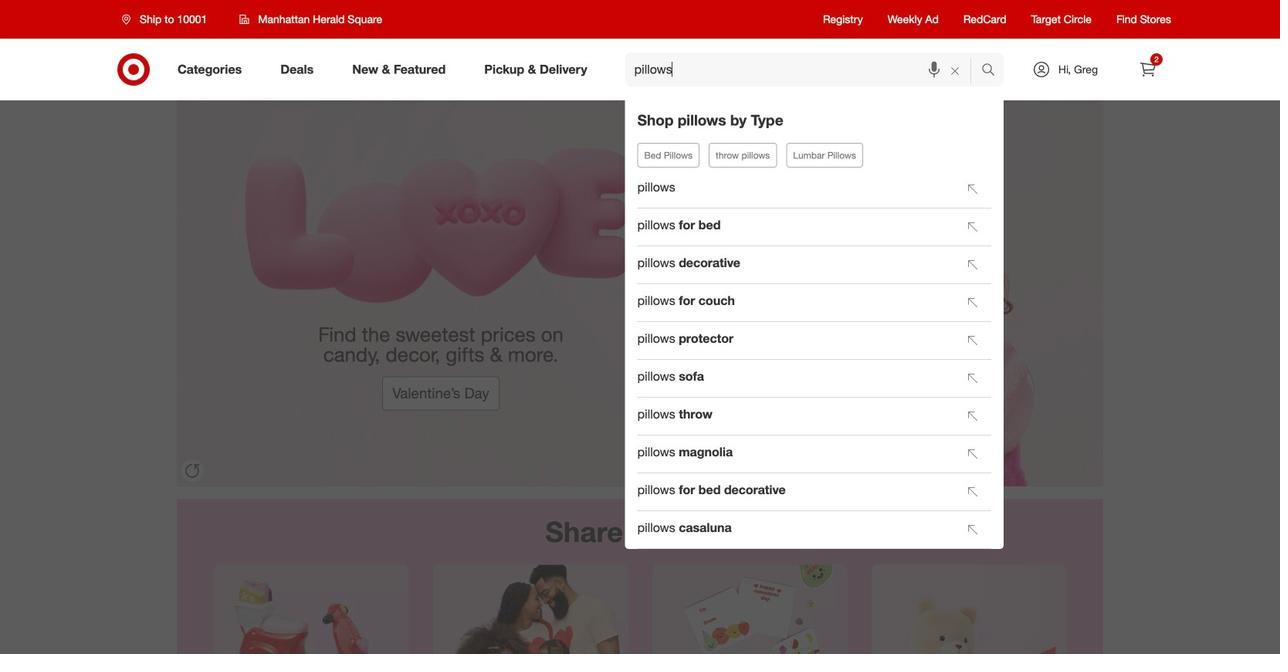 Task type: describe. For each thing, give the bounding box(es) containing it.
love image
[[177, 100, 1103, 486]]

What can we help you find? suggestions appear below search field
[[625, 53, 985, 86]]



Task type: vqa. For each thing, say whether or not it's contained in the screenshot.
What can we help you find? suggestions appear below search field
yes



